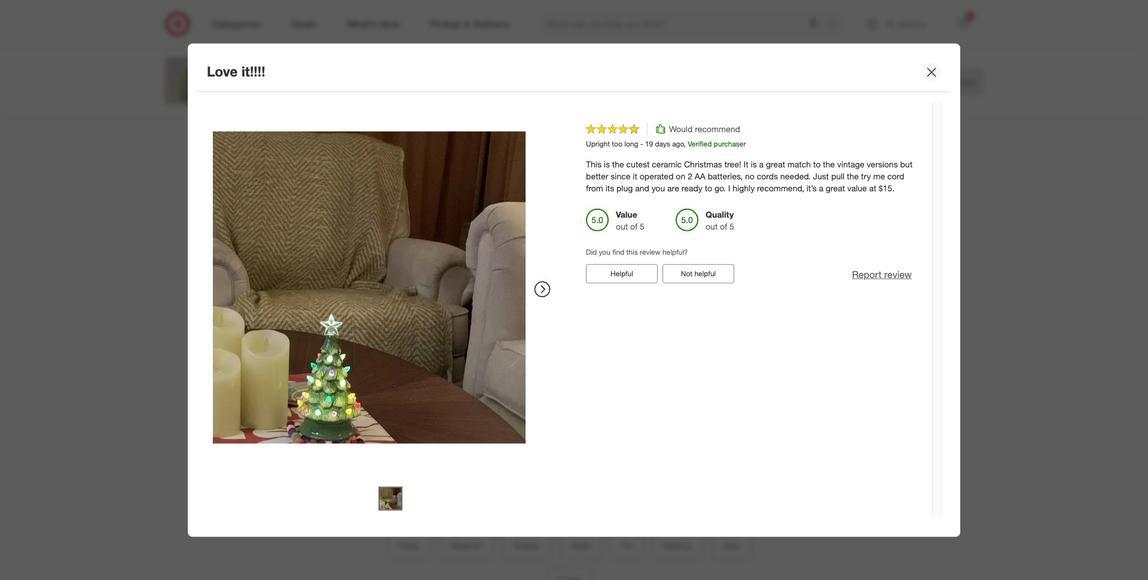 Task type: locate. For each thing, give the bounding box(es) containing it.
1 horizontal spatial pan
[[958, 46, 972, 56]]

1 horizontal spatial you
[[652, 183, 666, 193]]

$45.99
[[290, 16, 315, 26]]

caraway down $85.50
[[168, 35, 200, 45]]

guest review image 3 of 12, zoom in image
[[443, 357, 518, 432]]

needed.
[[781, 171, 811, 181]]

1 vertical spatial cart
[[957, 76, 976, 88]]

ceramic for shop all wondershop 6.875" battery operated lit ceramic christmas tree green - wondershop™
[[350, 74, 388, 85]]

0 horizontal spatial slate
[[232, 46, 251, 56]]

reg inside $355.50 reg $395.00 sale caraway home 9pc non- stick ceramic cookware set cream
[[656, 26, 667, 35]]

2 w/ from the left
[[811, 56, 820, 66]]

3 sale from the left
[[570, 26, 584, 35]]

5
[[640, 221, 645, 231], [730, 221, 735, 231], [534, 291, 539, 301]]

0 vertical spatial to
[[945, 76, 955, 88]]

5 reg from the left
[[778, 26, 789, 35]]

tree left green
[[440, 74, 459, 85]]

ago
[[673, 139, 684, 148]]

0 horizontal spatial sponsored
[[168, 56, 203, 65]]

home inside $355.50 reg $395.00 sale caraway home 9pc non- stick ceramic cookware set cream
[[691, 35, 713, 45]]

1 sponsored from the left
[[168, 56, 203, 65]]

1 horizontal spatial is
[[751, 159, 757, 169]]

pan for 4.5qt
[[958, 46, 972, 56]]

1 horizontal spatial quality
[[706, 209, 734, 220]]

out
[[616, 221, 628, 231], [706, 221, 718, 231], [510, 291, 522, 301]]

0 horizontal spatial battery
[[254, 74, 287, 85]]

only at
[[368, 92, 396, 102]]

costway up "artificial"
[[778, 35, 811, 45]]

star
[[598, 238, 612, 248]]

5 sale from the left
[[818, 26, 832, 35]]

twig
[[290, 46, 307, 56]]

tree up holiday
[[331, 46, 347, 56]]

caraway
[[412, 26, 444, 37], [168, 35, 200, 45], [656, 35, 688, 45], [900, 35, 933, 45]]

oven
[[437, 37, 456, 47]]

1 reg from the left
[[168, 26, 178, 35]]

helpful button
[[586, 264, 658, 284]]

1 is from the left
[[604, 159, 610, 169]]

not helpful
[[681, 269, 716, 278]]

review
[[640, 248, 661, 257], [885, 269, 913, 281]]

1 horizontal spatial w/
[[811, 56, 820, 66]]

2 pan from the left
[[958, 46, 972, 56]]

0 horizontal spatial is
[[604, 159, 610, 169]]

christmas up "aa"
[[685, 159, 723, 169]]

long
[[625, 139, 639, 148]]

1 horizontal spatial great
[[826, 183, 846, 193]]

at down me
[[870, 183, 877, 193]]

caraway inside $355.50 reg $395.00 sale caraway home 9pc non- stick ceramic cookware set cream
[[656, 35, 688, 45]]

add
[[925, 76, 943, 88]]

full
[[778, 56, 791, 66]]

costway up the twig
[[290, 35, 322, 45]]

1 horizontal spatial a
[[819, 183, 824, 193]]

cart right in at the top left of the page
[[461, 16, 478, 26]]

reg inside $45.99 reg $129.99 sale costway 5ft pre-lit white twig birch tree for christmas holiday w/ 72 led lights
[[290, 26, 300, 35]]

2 horizontal spatial 5
[[730, 221, 735, 231]]

7.5ft
[[813, 35, 832, 45]]

1 horizontal spatial battery
[[665, 541, 692, 551]]

reg
[[168, 26, 178, 35], [290, 26, 300, 35], [534, 26, 545, 35], [656, 26, 667, 35], [778, 26, 789, 35], [900, 26, 911, 35]]

caraway inside $85.50 reg $95.00 sale caraway home 10.5" ceramic fry pan slate sponsored
[[168, 35, 200, 45]]

try
[[862, 171, 872, 181]]

0 vertical spatial -
[[492, 74, 496, 85]]

value inside this is the cutest ceramic christmas tree! it is a great match to the vintage versions but better since it operated on 2 aa batteries, no cords needed. just pull the try me cord from its plug and you are ready to go. i highly recommend, it's a great value at $15.
[[848, 183, 868, 193]]

112 left 'star' in the right of the page
[[582, 238, 596, 248]]

0 horizontal spatial -
[[492, 74, 496, 85]]

with down 6.5qt
[[459, 37, 474, 47]]

sale inside $130.50 reg $145.00 sale caraway home 4.5qt ceramic saute pan with lid slate
[[940, 26, 954, 35]]

2 down caraway home 4.5qt ceramic saute pan with lid slate image
[[969, 13, 972, 20]]

at right only
[[388, 92, 396, 102]]

battery up 112 link
[[254, 74, 287, 85]]

slate inside $85.50 reg $95.00 sale caraway home 10.5" ceramic fry pan slate sponsored
[[232, 46, 251, 56]]

caraway home 4.5qt ceramic saute pan with lid slate image
[[900, 0, 998, 9]]

caraway inside see price in cart caraway home 6.5qt dutch oven with lid navy
[[412, 26, 444, 37]]

costway inside costway 7.5ft hinged artificial christmas tree full tree w/ metal stand black
[[778, 35, 811, 45]]

ceramic inside $85.50 reg $95.00 sale caraway home 10.5" ceramic fry pan slate sponsored
[[168, 46, 199, 56]]

$84.99
[[547, 26, 568, 35]]

2 reg from the left
[[290, 26, 300, 35]]

ceramic up only
[[350, 74, 388, 85]]

tree!
[[725, 159, 742, 169]]

a right it's
[[819, 183, 824, 193]]

reg inside $85.50 reg $95.00 sale caraway home 10.5" ceramic fry pan slate sponsored
[[168, 26, 178, 35]]

costway
[[290, 35, 322, 45], [778, 35, 811, 45]]

0 vertical spatial quality
[[706, 209, 734, 220]]

0 horizontal spatial value
[[510, 279, 531, 289]]

lid
[[477, 37, 488, 47], [900, 56, 912, 66]]

4.2
[[594, 191, 628, 220]]

36
[[670, 238, 679, 248]]

saute
[[934, 46, 956, 56]]

0 vertical spatial slate
[[232, 46, 251, 56]]

slate inside $130.50 reg $145.00 sale caraway home 4.5qt ceramic saute pan with lid slate
[[914, 56, 933, 66]]

are
[[668, 183, 680, 193]]

2 sale from the left
[[330, 26, 344, 35]]

cart
[[461, 16, 478, 26], [957, 76, 976, 88]]

0 vertical spatial great
[[766, 159, 786, 169]]

9pc
[[716, 35, 730, 45]]

the up just at the right of the page
[[824, 159, 835, 169]]

0 horizontal spatial a
[[760, 159, 764, 169]]

white
[[362, 35, 383, 45]]

1 vertical spatial review
[[885, 269, 913, 281]]

it!!!!
[[242, 63, 265, 79]]

slate up add
[[914, 56, 933, 66]]

a up 'cords'
[[760, 159, 764, 169]]

home up fry
[[202, 35, 225, 45]]

caraway up dutch
[[412, 26, 444, 37]]

you down "operated"
[[652, 183, 666, 193]]

battery right fit
[[665, 541, 692, 551]]

1 pan from the left
[[216, 46, 230, 56]]

to left go.
[[705, 183, 713, 193]]

ready
[[682, 183, 703, 193]]

$145.00
[[913, 26, 938, 35]]

pan inside $85.50 reg $95.00 sale caraway home 10.5" ceramic fry pan slate sponsored
[[216, 46, 230, 56]]

112 down led on the top
[[279, 92, 293, 102]]

recommend up recommendations
[[709, 224, 764, 236]]

sale for $130.50
[[940, 26, 954, 35]]

3 reg from the left
[[534, 26, 545, 35]]

2 horizontal spatial out
[[706, 221, 718, 231]]

$199.99
[[791, 26, 816, 35]]

1 horizontal spatial out
[[616, 221, 628, 231]]

0 horizontal spatial at
[[388, 92, 396, 102]]

%
[[667, 224, 676, 236]]

1 costway from the left
[[290, 35, 322, 45]]

match
[[788, 159, 811, 169]]

sale for $355.50
[[696, 26, 710, 35]]

6 sale from the left
[[940, 26, 954, 35]]

ceramic up cream
[[677, 46, 708, 56]]

1 horizontal spatial review
[[885, 269, 913, 281]]

- right green
[[492, 74, 496, 85]]

sponsored inside $85.50 reg $95.00 sale caraway home 10.5" ceramic fry pan slate sponsored
[[168, 56, 203, 65]]

ceramic inside the shop all wondershop 6.875" battery operated lit ceramic christmas tree green - wondershop™
[[350, 74, 388, 85]]

but
[[901, 159, 913, 169]]

reviews
[[597, 150, 652, 167]]

pan inside $130.50 reg $145.00 sale caraway home 4.5qt ceramic saute pan with lid slate
[[958, 46, 972, 56]]

1 vertical spatial -
[[641, 139, 643, 148]]

$85.50 reg $95.00 sale caraway home 10.5" ceramic fry pan slate sponsored
[[168, 16, 251, 65]]

would
[[670, 124, 693, 134]]

1 horizontal spatial cart
[[957, 76, 976, 88]]

&
[[584, 150, 594, 167]]

1 horizontal spatial 112
[[582, 238, 596, 248]]

0 horizontal spatial you
[[599, 248, 611, 257]]

with inside $130.50 reg $145.00 sale caraway home 4.5qt ceramic saute pan with lid slate
[[975, 46, 990, 56]]

quality for quality out of 5
[[706, 209, 734, 220]]

hinged
[[834, 35, 861, 45]]

1 vertical spatial recommend
[[709, 224, 764, 236]]

0 horizontal spatial w/
[[361, 56, 370, 66]]

0 horizontal spatial out
[[510, 291, 522, 301]]

0 horizontal spatial to
[[705, 183, 713, 193]]

sponsored
[[168, 56, 203, 65], [900, 56, 936, 65]]

the down vintage
[[847, 171, 859, 181]]

guest review image 1 of 1, full size image
[[213, 131, 526, 444], [379, 487, 403, 511]]

you
[[652, 183, 666, 193], [599, 248, 611, 257]]

quality up % would recommend 36 recommendations
[[706, 209, 734, 220]]

1 horizontal spatial sponsored
[[900, 56, 936, 65]]

slate down 10.5"
[[232, 46, 251, 56]]

1 vertical spatial 2
[[688, 171, 693, 181]]

0 vertical spatial lid
[[477, 37, 488, 47]]

2 costway from the left
[[778, 35, 811, 45]]

2 horizontal spatial to
[[945, 76, 955, 88]]

1 horizontal spatial 2
[[969, 13, 972, 20]]

sale right $95.00
[[204, 26, 218, 35]]

0 horizontal spatial pan
[[216, 46, 230, 56]]

1 vertical spatial to
[[814, 159, 821, 169]]

0 vertical spatial 112
[[279, 92, 293, 102]]

size
[[724, 541, 740, 551]]

fit
[[623, 541, 632, 551]]

3 questions
[[313, 91, 358, 102]]

christmas up metal at the top of page
[[811, 46, 849, 56]]

reg down $355.50
[[656, 26, 667, 35]]

1 vertical spatial battery
[[665, 541, 692, 551]]

lit
[[353, 35, 359, 45]]

sale inside $85.50 reg $95.00 sale caraway home 10.5" ceramic fry pan slate sponsored
[[204, 26, 218, 35]]

home inside $130.50 reg $145.00 sale caraway home 4.5qt ceramic saute pan with lid slate
[[935, 35, 957, 45]]

4 reg from the left
[[656, 26, 667, 35]]

1 vertical spatial 112
[[582, 238, 596, 248]]

tree inside the shop all wondershop 6.875" battery operated lit ceramic christmas tree green - wondershop™
[[440, 74, 459, 85]]

1 horizontal spatial costway
[[778, 35, 811, 45]]

caraway inside $130.50 reg $145.00 sale caraway home 4.5qt ceramic saute pan with lid slate
[[900, 35, 933, 45]]

1 vertical spatial value out of 5
[[510, 279, 539, 301]]

0 horizontal spatial review
[[640, 248, 661, 257]]

ceramic down $145.00
[[900, 46, 932, 56]]

2 sponsored from the left
[[900, 56, 936, 65]]

0 horizontal spatial 5
[[534, 291, 539, 301]]

when
[[818, 85, 837, 94]]

love it!!!! dialog
[[188, 44, 961, 537]]

1 vertical spatial value
[[616, 209, 638, 220]]

days
[[655, 139, 671, 148]]

cart right add
[[957, 76, 976, 88]]

caraway up stick
[[656, 35, 688, 45]]

review right report
[[885, 269, 913, 281]]

quality inside quality out of 5
[[706, 209, 734, 220]]

reg down $85.50
[[168, 26, 178, 35]]

reg for $355.50
[[656, 26, 667, 35]]

material
[[451, 541, 481, 551]]

quality
[[706, 209, 734, 220], [600, 279, 628, 289]]

sponsored down fry
[[168, 56, 203, 65]]

all
[[248, 58, 257, 70]]

w/ left metal at the top of page
[[811, 56, 820, 66]]

price button
[[387, 533, 432, 560]]

christmas inside costway 7.5ft hinged artificial christmas tree full tree w/ metal stand black
[[811, 46, 849, 56]]

0 horizontal spatial 2
[[688, 171, 693, 181]]

great up 'cords'
[[766, 159, 786, 169]]

recommend up purchaser at the right top
[[695, 124, 741, 134]]

it
[[744, 159, 749, 169]]

reg $199.99 sale
[[778, 26, 832, 35]]

ceramic
[[168, 46, 199, 56], [677, 46, 708, 56], [900, 46, 932, 56], [350, 74, 388, 85]]

to right add
[[945, 76, 955, 88]]

1 horizontal spatial -
[[641, 139, 643, 148]]

lid down 6.5qt
[[477, 37, 488, 47]]

cart inside see price in cart caraway home 6.5qt dutch oven with lid navy
[[461, 16, 478, 26]]

sale right $199.99
[[818, 26, 832, 35]]

sale
[[204, 26, 218, 35], [330, 26, 344, 35], [570, 26, 584, 35], [696, 26, 710, 35], [818, 26, 832, 35], [940, 26, 954, 35]]

0 horizontal spatial costway
[[290, 35, 322, 45]]

reg down $130.50 at the right of page
[[900, 26, 911, 35]]

lid down $130.50 at the right of page
[[900, 56, 912, 66]]

sale right $84.99
[[570, 26, 584, 35]]

black
[[778, 67, 799, 77]]

christmas down birch
[[290, 56, 328, 66]]

$395.00
[[669, 26, 694, 35]]

home up saute
[[935, 35, 957, 45]]

highly
[[733, 183, 755, 193]]

1 horizontal spatial at
[[870, 183, 877, 193]]

caraway home 10.5" ceramic fry pan slate image
[[168, 0, 266, 9]]

1 horizontal spatial lid
[[900, 56, 912, 66]]

6 reg from the left
[[900, 26, 911, 35]]

sale inside $355.50 reg $395.00 sale caraway home 9pc non- stick ceramic cookware set cream
[[696, 26, 710, 35]]

you inside this is the cutest ceramic christmas tree! it is a great match to the vintage versions but better since it operated on 2 aa batteries, no cords needed. just pull the try me cord from its plug and you are ready to go. i highly recommend, it's a great value at $15.
[[652, 183, 666, 193]]

$355.50
[[656, 16, 686, 26]]

home inside see price in cart caraway home 6.5qt dutch oven with lid navy
[[447, 26, 469, 37]]

battery inside button
[[665, 541, 692, 551]]

2 horizontal spatial the
[[847, 171, 859, 181]]

quality
[[514, 541, 540, 551]]

0 vertical spatial value
[[848, 183, 868, 193]]

ceramic inside $355.50 reg $395.00 sale caraway home 9pc non- stick ceramic cookware set cream
[[677, 46, 708, 56]]

- left 19
[[641, 139, 643, 148]]

zoomed image element
[[213, 102, 568, 518]]

lights
[[308, 67, 331, 77]]

tree up "stand"
[[851, 46, 867, 56]]

- inside love it!!!! dialog
[[641, 139, 643, 148]]

home left "9pc"
[[691, 35, 713, 45]]

pan right fry
[[216, 46, 230, 56]]

guest ratings & reviews
[[488, 150, 652, 167]]

0 horizontal spatial lid
[[477, 37, 488, 47]]

0 horizontal spatial cart
[[461, 16, 478, 26]]

reg down $45.99
[[290, 26, 300, 35]]

sale up saute
[[940, 26, 954, 35]]

metal
[[823, 56, 844, 66]]

sale right $395.00
[[696, 26, 710, 35]]

review right this
[[640, 248, 661, 257]]

lid inside $130.50 reg $145.00 sale caraway home 4.5qt ceramic saute pan with lid slate
[[900, 56, 912, 66]]

caraway for $145.00
[[900, 35, 933, 45]]

10.5"
[[227, 35, 247, 45]]

home down in at the top left of the page
[[447, 26, 469, 37]]

ratings
[[530, 150, 580, 167]]

quality down helpful at the right top of page
[[600, 279, 628, 289]]

is right it
[[751, 159, 757, 169]]

christmas up only at
[[391, 74, 437, 85]]

reg down $74.99
[[534, 26, 545, 35]]

home inside $85.50 reg $95.00 sale caraway home 10.5" ceramic fry pan slate sponsored
[[202, 35, 225, 45]]

shop
[[223, 58, 245, 70]]

0 vertical spatial value out of 5
[[616, 209, 645, 231]]

sponsored up add
[[900, 56, 936, 65]]

quality for quality
[[600, 279, 628, 289]]

caraway down $130.50 at the right of page
[[900, 35, 933, 45]]

ceramic inside $130.50 reg $145.00 sale caraway home 4.5qt ceramic saute pan with lid slate
[[900, 46, 932, 56]]

0 vertical spatial cart
[[461, 16, 478, 26]]

1 w/ from the left
[[361, 56, 370, 66]]

0 horizontal spatial with
[[459, 37, 474, 47]]

with down 4.5qt
[[975, 46, 990, 56]]

home for $145.00
[[935, 35, 957, 45]]

0 vertical spatial you
[[652, 183, 666, 193]]

lid inside see price in cart caraway home 6.5qt dutch oven with lid navy
[[477, 37, 488, 47]]

sale left lit
[[330, 26, 344, 35]]

$15.
[[879, 183, 895, 193]]

2 right on
[[688, 171, 693, 181]]

would
[[679, 224, 706, 236]]

sale inside $45.99 reg $129.99 sale costway 5ft pre-lit white twig birch tree for christmas holiday w/ 72 led lights
[[330, 26, 344, 35]]

pan down 4.5qt
[[958, 46, 972, 56]]

led
[[290, 67, 306, 77]]

you right did
[[599, 248, 611, 257]]

is right this
[[604, 159, 610, 169]]

1 horizontal spatial the
[[824, 159, 835, 169]]

guest review image 1 of 12, zoom in image
[[275, 357, 349, 432]]

report review button
[[853, 268, 913, 282]]

1 sale from the left
[[204, 26, 218, 35]]

0 vertical spatial guest review image 1 of 1, full size image
[[213, 131, 526, 444]]

2 horizontal spatial of
[[721, 221, 728, 231]]

w/ left 72 on the top
[[361, 56, 370, 66]]

0 horizontal spatial quality
[[600, 279, 628, 289]]

reg inside $130.50 reg $145.00 sale caraway home 4.5qt ceramic saute pan with lid slate
[[900, 26, 911, 35]]

1 horizontal spatial slate
[[914, 56, 933, 66]]

$85.50
[[168, 16, 193, 26]]

2 horizontal spatial value
[[848, 183, 868, 193]]

1 horizontal spatial value
[[616, 209, 638, 220]]

4 sale from the left
[[696, 26, 710, 35]]

0 horizontal spatial 112
[[279, 92, 293, 102]]

tree inside $45.99 reg $129.99 sale costway 5ft pre-lit white twig birch tree for christmas holiday w/ 72 led lights
[[331, 46, 347, 56]]

the up since
[[613, 159, 625, 169]]

to up just at the right of the page
[[814, 159, 821, 169]]

1 vertical spatial quality
[[600, 279, 628, 289]]

great down pull
[[826, 183, 846, 193]]

reg left $199.99
[[778, 26, 789, 35]]

0 vertical spatial recommend
[[695, 124, 741, 134]]

112 star
[[582, 238, 615, 248]]

1 horizontal spatial with
[[975, 46, 990, 56]]

1 vertical spatial great
[[826, 183, 846, 193]]

1 vertical spatial at
[[870, 183, 877, 193]]

sale inside $74.99 reg $84.99 sale
[[570, 26, 584, 35]]

1 vertical spatial slate
[[914, 56, 933, 66]]

ceramic down $95.00
[[168, 46, 199, 56]]

w/ inside $45.99 reg $129.99 sale costway 5ft pre-lit white twig birch tree for christmas holiday w/ 72 led lights
[[361, 56, 370, 66]]

tree
[[331, 46, 347, 56], [851, 46, 867, 56], [793, 56, 809, 66], [440, 74, 459, 85]]

sale for $74.99
[[570, 26, 584, 35]]

reg inside $74.99 reg $84.99 sale
[[534, 26, 545, 35]]

1 horizontal spatial value out of 5
[[616, 209, 645, 231]]

0 vertical spatial battery
[[254, 74, 287, 85]]

1 vertical spatial lid
[[900, 56, 912, 66]]



Task type: vqa. For each thing, say whether or not it's contained in the screenshot.
-
yes



Task type: describe. For each thing, give the bounding box(es) containing it.
helpful
[[695, 269, 716, 278]]

value out of 5 inside love it!!!! dialog
[[616, 209, 645, 231]]

reg for $45.99
[[290, 26, 300, 35]]

holiday
[[330, 56, 358, 66]]

1 vertical spatial a
[[819, 183, 824, 193]]

this
[[586, 159, 602, 169]]

i
[[729, 183, 731, 193]]

guest
[[488, 150, 526, 167]]

wondershop
[[260, 58, 315, 70]]

2 is from the left
[[751, 159, 757, 169]]

size button
[[712, 533, 753, 560]]

love it!!!!
[[207, 63, 265, 79]]

navy
[[490, 37, 509, 47]]

vintage
[[838, 159, 865, 169]]

0 vertical spatial a
[[760, 159, 764, 169]]

0 horizontal spatial value out of 5
[[510, 279, 539, 301]]

report
[[853, 269, 882, 281]]

better
[[586, 171, 609, 181]]

fit button
[[611, 533, 645, 560]]

at inside this is the cutest ceramic christmas tree! it is a great match to the vintage versions but better since it operated on 2 aa batteries, no cords needed. just pull the try me cord from its plug and you are ready to go. i highly recommend, it's a great value at $15.
[[870, 183, 877, 193]]

review inside button
[[885, 269, 913, 281]]

1 horizontal spatial of
[[631, 221, 638, 231]]

style button
[[560, 533, 603, 560]]

birch
[[309, 46, 329, 56]]

from
[[586, 183, 604, 193]]

0 horizontal spatial of
[[525, 291, 532, 301]]

its
[[606, 183, 615, 193]]

shop all wondershop 6.875" battery operated lit ceramic christmas tree green - wondershop™
[[223, 58, 561, 85]]

reg for $85.50
[[168, 26, 178, 35]]

ceramic
[[652, 159, 682, 169]]

search button
[[822, 11, 851, 39]]

- inside the shop all wondershop 6.875" battery operated lit ceramic christmas tree green - wondershop™
[[492, 74, 496, 85]]

of inside quality out of 5
[[721, 221, 728, 231]]

6.5qt
[[471, 26, 491, 37]]

set
[[656, 56, 669, 66]]

battery inside the shop all wondershop 6.875" battery operated lit ceramic christmas tree green - wondershop™
[[254, 74, 287, 85]]

reg for $130.50
[[900, 26, 911, 35]]

1 horizontal spatial 5
[[640, 221, 645, 231]]

not helpful button
[[663, 264, 735, 284]]

pan for 10.5"
[[216, 46, 230, 56]]

2 inside this is the cutest ceramic christmas tree! it is a great match to the vintage versions but better since it operated on 2 aa batteries, no cords needed. just pull the try me cord from its plug and you are ready to go. i highly recommend, it's a great value at $15.
[[688, 171, 693, 181]]

0 vertical spatial 2
[[969, 13, 972, 20]]

,
[[684, 139, 686, 148]]

pull
[[832, 171, 845, 181]]

recommend inside % would recommend 36 recommendations
[[709, 224, 764, 236]]

% would recommend 36 recommendations
[[667, 224, 764, 248]]

green
[[462, 74, 490, 85]]

stand
[[846, 56, 868, 66]]

love
[[207, 63, 238, 79]]

to inside button
[[945, 76, 955, 88]]

$355.50 reg $395.00 sale caraway home 9pc non- stick ceramic cookware set cream
[[656, 16, 751, 66]]

1 horizontal spatial to
[[814, 159, 821, 169]]

go.
[[715, 183, 726, 193]]

caraway for $395.00
[[656, 35, 688, 45]]

helpful
[[611, 269, 634, 278]]

upright
[[586, 139, 610, 148]]

recommendations
[[682, 238, 750, 248]]

$129.99
[[302, 26, 328, 35]]

$130.50
[[900, 16, 930, 26]]

1 vertical spatial you
[[599, 248, 611, 257]]

0 vertical spatial at
[[388, 92, 396, 102]]

ceramic for $130.50 reg $145.00 sale caraway home 4.5qt ceramic saute pan with lid slate
[[900, 46, 932, 56]]

112 link
[[223, 90, 305, 105]]

0 horizontal spatial the
[[613, 159, 625, 169]]

What can we help you find? suggestions appear below search field
[[539, 11, 831, 37]]

$95.00
[[180, 26, 202, 35]]

pre-
[[337, 35, 353, 45]]

see
[[412, 16, 427, 26]]

0 vertical spatial review
[[640, 248, 661, 257]]

operated
[[640, 171, 674, 181]]

wondershop™
[[499, 74, 561, 85]]

home for $95.00
[[202, 35, 225, 45]]

add to cart button
[[917, 69, 984, 95]]

5 inside quality out of 5
[[730, 221, 735, 231]]

no
[[746, 171, 755, 181]]

helpful?
[[663, 248, 688, 257]]

purchaser
[[714, 139, 747, 148]]

reg for $74.99
[[534, 26, 545, 35]]

it's
[[807, 183, 817, 193]]

with inside see price in cart caraway home 6.5qt dutch oven with lid navy
[[459, 37, 474, 47]]

purchased
[[839, 85, 873, 94]]

1 vertical spatial guest review image 1 of 1, full size image
[[379, 487, 403, 511]]

5ft
[[325, 35, 335, 45]]

112 for 112
[[279, 92, 293, 102]]

and
[[636, 183, 650, 193]]

home for in
[[447, 26, 469, 37]]

non-
[[732, 35, 751, 45]]

recommend inside love it!!!! dialog
[[695, 124, 741, 134]]

home for $395.00
[[691, 35, 713, 45]]

aa
[[695, 171, 706, 181]]

upright too long - 19 days ago , verified purchaser
[[586, 139, 747, 148]]

cart inside add to cart button
[[957, 76, 976, 88]]

in
[[452, 16, 459, 26]]

christmas inside this is the cutest ceramic christmas tree! it is a great match to the vintage versions but better since it operated on 2 aa batteries, no cords needed. just pull the try me cord from its plug and you are ready to go. i highly recommend, it's a great value at $15.
[[685, 159, 723, 169]]

it
[[633, 171, 638, 181]]

ceramic for $85.50 reg $95.00 sale caraway home 10.5" ceramic fry pan slate sponsored
[[168, 46, 199, 56]]

image of 6.875" battery operated lit ceramic christmas tree green - wondershop™ image
[[165, 57, 213, 105]]

see price in cart caraway home 6.5qt dutch oven with lid navy
[[412, 16, 509, 47]]

stick
[[656, 46, 675, 56]]

add to cart
[[925, 76, 976, 88]]

operated
[[290, 74, 333, 85]]

costway 7.5ft hinged artificial christmas tree full tree w/ metal stand black
[[778, 35, 868, 77]]

2 vertical spatial to
[[705, 183, 713, 193]]

style
[[572, 541, 591, 551]]

caraway for in
[[412, 26, 444, 37]]

cord
[[888, 171, 905, 181]]

quality out of 5
[[706, 209, 735, 231]]

caraway for $95.00
[[168, 35, 200, 45]]

sale for $85.50
[[204, 26, 218, 35]]

since
[[611, 171, 631, 181]]

112 for 112 star
[[582, 238, 596, 248]]

search
[[822, 19, 851, 31]]

2 vertical spatial value
[[510, 279, 531, 289]]

recommend,
[[758, 183, 805, 193]]

out inside quality out of 5
[[706, 221, 718, 231]]

0 horizontal spatial great
[[766, 159, 786, 169]]

$45.99 reg $129.99 sale costway 5ft pre-lit white twig birch tree for christmas holiday w/ 72 led lights
[[290, 16, 383, 77]]

4.5qt
[[960, 35, 979, 45]]

$130.50 reg $145.00 sale caraway home 4.5qt ceramic saute pan with lid slate
[[900, 16, 990, 66]]

cords
[[757, 171, 779, 181]]

dutch
[[412, 37, 434, 47]]

sale for $45.99
[[330, 26, 344, 35]]

christmas inside the shop all wondershop 6.875" battery operated lit ceramic christmas tree green - wondershop™
[[391, 74, 437, 85]]

3
[[313, 91, 317, 102]]

w/ inside costway 7.5ft hinged artificial christmas tree full tree w/ metal stand black
[[811, 56, 820, 66]]

price
[[429, 16, 450, 26]]

tree down "artificial"
[[793, 56, 809, 66]]

guest review image 2 of 12, zoom in image
[[359, 357, 434, 432]]

not
[[681, 269, 693, 278]]

costway inside $45.99 reg $129.99 sale costway 5ft pre-lit white twig birch tree for christmas holiday w/ 72 led lights
[[290, 35, 322, 45]]

christmas inside $45.99 reg $129.99 sale costway 5ft pre-lit white twig birch tree for christmas holiday w/ 72 led lights
[[290, 56, 328, 66]]

when purchased online
[[818, 85, 894, 94]]

questions
[[320, 91, 358, 102]]



